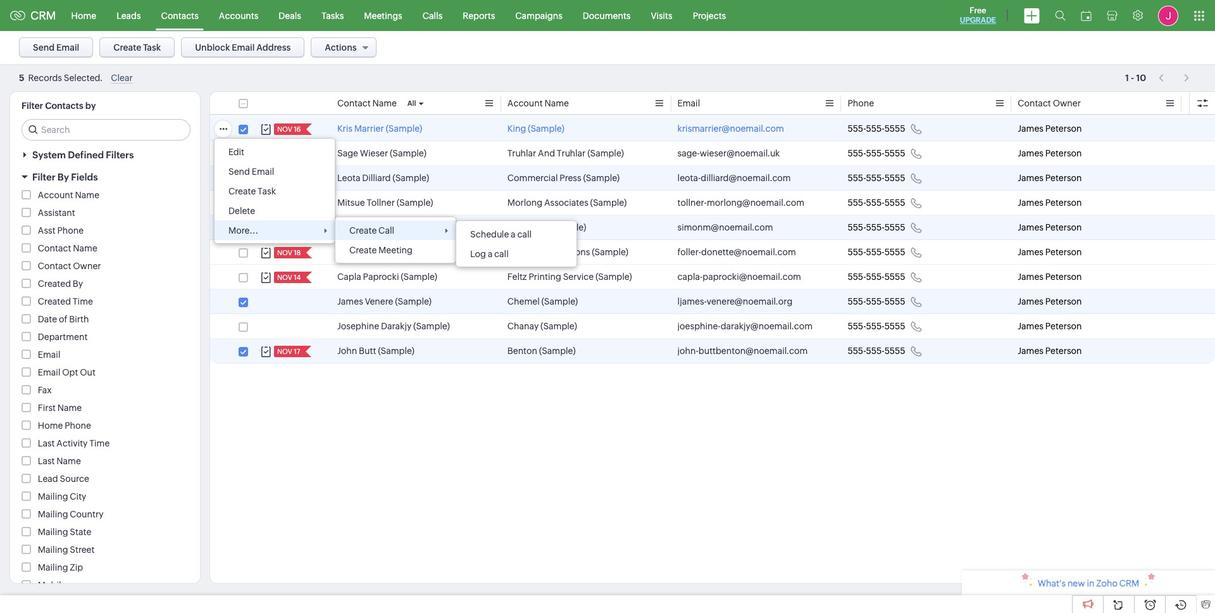 Task type: vqa. For each thing, say whether or not it's contained in the screenshot.
Previous Record Image
no



Task type: describe. For each thing, give the bounding box(es) containing it.
name up king (sample) link
[[545, 98, 569, 108]]

1 vertical spatial account name
[[38, 190, 99, 200]]

buttbenton@noemail.com
[[699, 346, 808, 356]]

king (sample) link
[[508, 122, 565, 135]]

5555 for tollner-morlong@noemail.com
[[885, 198, 906, 208]]

fax
[[38, 385, 52, 395]]

home link
[[61, 0, 106, 31]]

nov 14
[[277, 274, 301, 281]]

assistant
[[38, 208, 75, 218]]

kris marrier (sample)
[[338, 123, 423, 134]]

dilliard
[[362, 173, 391, 183]]

benton (sample) link
[[508, 345, 576, 357]]

log a call
[[471, 249, 509, 259]]

1 vertical spatial contact name
[[38, 243, 97, 253]]

mitsue
[[338, 198, 365, 208]]

chapman (sample) link
[[508, 221, 587, 234]]

morlong@noemail.com
[[707, 198, 805, 208]]

joesphine-darakjy@noemail.com link
[[678, 320, 813, 332]]

out
[[80, 367, 96, 377]]

(sample) down chanay (sample) link
[[539, 346, 576, 356]]

home phone
[[38, 421, 91, 431]]

(sample) up commercial press (sample)
[[588, 148, 624, 158]]

mailing city
[[38, 491, 86, 502]]

1 vertical spatial time
[[89, 438, 110, 448]]

nov for capla
[[277, 274, 293, 281]]

lead source
[[38, 474, 89, 484]]

0 horizontal spatial contact owner
[[38, 261, 101, 271]]

filter for filter contacts by
[[22, 101, 43, 111]]

chapman
[[508, 222, 548, 232]]

commercial press (sample) link
[[508, 172, 620, 184]]

first
[[38, 403, 56, 413]]

kris marrier (sample) link
[[338, 122, 423, 135]]

activity
[[57, 438, 88, 448]]

1 truhlar from the left
[[508, 148, 537, 158]]

5555 for leota-dilliard@noemail.com
[[885, 173, 906, 183]]

by
[[85, 101, 96, 111]]

email up 5 records selected.
[[56, 42, 79, 53]]

0 vertical spatial printing
[[508, 247, 540, 257]]

department
[[38, 332, 88, 342]]

foller-
[[678, 247, 702, 257]]

and
[[538, 148, 555, 158]]

crm link
[[10, 9, 56, 22]]

capla-
[[678, 272, 703, 282]]

john butt (sample) link
[[338, 345, 415, 357]]

reports
[[463, 10, 495, 21]]

(sample) right foller
[[397, 247, 434, 257]]

Search text field
[[22, 120, 190, 140]]

simon morasca (sample)
[[338, 222, 439, 232]]

sage-wieser@noemail.uk
[[678, 148, 780, 158]]

a for schedule
[[511, 229, 516, 239]]

search image
[[1056, 10, 1066, 21]]

marrier
[[355, 123, 384, 134]]

5555 for foller-donette@noemail.com
[[885, 247, 906, 257]]

foller-donette@noemail.com
[[678, 247, 797, 257]]

create meeting
[[350, 245, 413, 255]]

2 - from the top
[[1132, 73, 1135, 83]]

1 vertical spatial account
[[38, 190, 73, 200]]

campaigns link
[[506, 0, 573, 31]]

opt
[[62, 367, 78, 377]]

9 5555 from the top
[[885, 321, 906, 331]]

1 horizontal spatial contacts
[[161, 10, 199, 21]]

row group containing kris marrier (sample)
[[210, 117, 1216, 364]]

phone for home phone
[[65, 421, 91, 431]]

(sample) down the chemel (sample)
[[541, 321, 577, 331]]

2 10 from the top
[[1137, 73, 1147, 83]]

meetings link
[[354, 0, 413, 31]]

send email inside button
[[33, 42, 79, 53]]

0 vertical spatial phone
[[848, 98, 875, 108]]

(sample) up and
[[528, 123, 565, 134]]

city
[[70, 491, 86, 502]]

create menu element
[[1017, 0, 1048, 31]]

butt
[[359, 346, 376, 356]]

paprocki
[[363, 272, 399, 282]]

9 peterson from the top
[[1046, 321, 1083, 331]]

8 peterson from the top
[[1046, 296, 1083, 307]]

james for capla-paprocki@noemail.com
[[1018, 272, 1044, 282]]

commercial
[[508, 173, 558, 183]]

date of birth
[[38, 314, 89, 324]]

2 truhlar from the left
[[557, 148, 586, 158]]

schedule
[[471, 229, 509, 239]]

0 vertical spatial contact name
[[338, 98, 397, 108]]

1 horizontal spatial contact owner
[[1018, 98, 1082, 108]]

nov 14 link
[[274, 272, 302, 283]]

5555 for sage-wieser@noemail.uk
[[885, 148, 906, 158]]

actions
[[325, 42, 357, 53]]

james peterson for sage-wieser@noemail.uk
[[1018, 148, 1083, 158]]

2 1 - 10 from the top
[[1126, 73, 1147, 83]]

peterson for simonm@noemail.com
[[1046, 222, 1083, 232]]

contacts link
[[151, 0, 209, 31]]

james peterson for simonm@noemail.com
[[1018, 222, 1083, 232]]

call for log a call
[[495, 249, 509, 259]]

555-555-5555 for capla-paprocki@noemail.com
[[848, 272, 906, 282]]

mailing street
[[38, 545, 95, 555]]

(sample) up meeting
[[403, 222, 439, 232]]

email opt out
[[38, 367, 96, 377]]

joesphine-
[[678, 321, 721, 331]]

james peterson for tollner-morlong@noemail.com
[[1018, 198, 1083, 208]]

calls link
[[413, 0, 453, 31]]

last for last activity time
[[38, 438, 55, 448]]

tollner
[[367, 198, 395, 208]]

king
[[508, 123, 526, 134]]

wieser
[[360, 148, 388, 158]]

8 5555 from the top
[[885, 296, 906, 307]]

accounts link
[[209, 0, 269, 31]]

accounts
[[219, 10, 259, 21]]

mailing for mailing city
[[38, 491, 68, 502]]

nov for leota
[[277, 175, 293, 182]]

truhlar and truhlar (sample)
[[508, 148, 624, 158]]

(sample) up printing dimensions (sample) link
[[550, 222, 587, 232]]

5555 for john-buttbenton@noemail.com
[[885, 346, 906, 356]]

joesphine-darakjy@noemail.com
[[678, 321, 813, 331]]

(sample) right wieser
[[390, 148, 427, 158]]

mailing for mailing country
[[38, 509, 68, 519]]

leota-dilliard@noemail.com
[[678, 173, 791, 183]]

fields
[[71, 172, 98, 182]]

james peterson for leota-dilliard@noemail.com
[[1018, 173, 1083, 183]]

free
[[970, 6, 987, 15]]

donette foller (sample) link
[[338, 246, 434, 258]]

calendar image
[[1082, 10, 1092, 21]]

capla-paprocki@noemail.com link
[[678, 270, 802, 283]]

filter for filter by fields
[[32, 172, 55, 182]]

zip
[[70, 562, 83, 573]]

ljames-venere@noemail.org link
[[678, 295, 793, 308]]

name down fields in the top of the page
[[75, 190, 99, 200]]

last for last name
[[38, 456, 55, 466]]

create menu image
[[1025, 8, 1041, 23]]

nov 18
[[277, 249, 301, 256]]

1 horizontal spatial send
[[229, 167, 250, 177]]

king (sample)
[[508, 123, 565, 134]]

created for created time
[[38, 296, 71, 307]]

kris
[[338, 123, 353, 134]]

lead
[[38, 474, 58, 484]]

capla
[[338, 272, 361, 282]]

crm
[[30, 9, 56, 22]]

home for home phone
[[38, 421, 63, 431]]

(sample) right tollner on the left of the page
[[397, 198, 433, 208]]

1 navigation from the top
[[1153, 68, 1197, 87]]

peterson for sage-wieser@noemail.uk
[[1046, 148, 1083, 158]]

by for filter
[[58, 172, 69, 182]]

truhlar and truhlar (sample) link
[[508, 147, 624, 160]]

james peterson for foller-donette@noemail.com
[[1018, 247, 1083, 257]]

create task button
[[100, 37, 175, 58]]

capla-paprocki@noemail.com
[[678, 272, 802, 282]]

create down create call
[[350, 245, 377, 255]]



Task type: locate. For each thing, give the bounding box(es) containing it.
1 horizontal spatial contact name
[[338, 98, 397, 108]]

555-555-5555 for simonm@noemail.com
[[848, 222, 906, 232]]

5 mailing from the top
[[38, 562, 68, 573]]

filter by fields button
[[10, 166, 200, 188]]

home
[[71, 10, 96, 21], [38, 421, 63, 431]]

john-
[[678, 346, 699, 356]]

morlong associates (sample) link
[[508, 196, 627, 209]]

0 vertical spatial call
[[518, 229, 532, 239]]

service
[[563, 272, 594, 282]]

mailing for mailing street
[[38, 545, 68, 555]]

0 horizontal spatial by
[[58, 172, 69, 182]]

meetings
[[364, 10, 403, 21]]

email up fax
[[38, 367, 60, 377]]

filter up assistant
[[32, 172, 55, 182]]

0 vertical spatial owner
[[1054, 98, 1082, 108]]

0 vertical spatial filter
[[22, 101, 43, 111]]

peterson for leota-dilliard@noemail.com
[[1046, 173, 1083, 183]]

2 created from the top
[[38, 296, 71, 307]]

last up last name
[[38, 438, 55, 448]]

james venere (sample) link
[[338, 295, 432, 308]]

email down edit link
[[252, 167, 274, 177]]

leads
[[117, 10, 141, 21]]

darakjy@noemail.com
[[721, 321, 813, 331]]

1 vertical spatial home
[[38, 421, 63, 431]]

create task
[[114, 42, 161, 53], [229, 186, 276, 196]]

james for tollner-morlong@noemail.com
[[1018, 198, 1044, 208]]

(sample) down meeting
[[401, 272, 438, 282]]

nov left 14
[[277, 274, 293, 281]]

mailing up mobile
[[38, 562, 68, 573]]

by for created
[[73, 279, 83, 289]]

contacts up unblock
[[161, 10, 199, 21]]

0 vertical spatial nov
[[277, 175, 293, 182]]

edit
[[229, 147, 244, 157]]

2 1 from the top
[[1126, 73, 1130, 83]]

1 vertical spatial nov
[[277, 249, 293, 256]]

asst
[[38, 225, 55, 236]]

10
[[1137, 73, 1147, 83], [1137, 73, 1147, 83]]

account name
[[508, 98, 569, 108], [38, 190, 99, 200]]

nov 17
[[277, 175, 300, 182]]

1 10 from the top
[[1137, 73, 1147, 83]]

printing inside 'link'
[[529, 272, 562, 282]]

17
[[294, 175, 300, 182]]

0 vertical spatial account
[[508, 98, 543, 108]]

555-555-5555 for tollner-morlong@noemail.com
[[848, 198, 906, 208]]

james for sage-wieser@noemail.uk
[[1018, 148, 1044, 158]]

send email down 'edit' at the left of the page
[[229, 167, 274, 177]]

leota-dilliard@noemail.com link
[[678, 172, 791, 184]]

address
[[257, 42, 291, 53]]

0 horizontal spatial owner
[[73, 261, 101, 271]]

phone
[[848, 98, 875, 108], [57, 225, 84, 236], [65, 421, 91, 431]]

visits link
[[641, 0, 683, 31]]

simonm@noemail.com
[[678, 222, 774, 232]]

0 horizontal spatial account
[[38, 190, 73, 200]]

calls
[[423, 10, 443, 21]]

1 horizontal spatial create task
[[229, 186, 276, 196]]

peterson for krismarrier@noemail.com
[[1046, 123, 1083, 134]]

6 james peterson from the top
[[1018, 247, 1083, 257]]

row group
[[210, 117, 1216, 364]]

nov inside 'link'
[[277, 274, 293, 281]]

chemel (sample)
[[508, 296, 578, 307]]

1 vertical spatial call
[[495, 249, 509, 259]]

7 555-555-5555 from the top
[[848, 272, 906, 282]]

email down department
[[38, 350, 60, 360]]

3 5555 from the top
[[885, 173, 906, 183]]

phone for asst phone
[[57, 225, 84, 236]]

0 horizontal spatial contact name
[[38, 243, 97, 253]]

5 555-555-5555 from the top
[[848, 222, 906, 232]]

6 555-555-5555 from the top
[[848, 247, 906, 257]]

1 - from the top
[[1132, 73, 1135, 83]]

0 horizontal spatial send
[[33, 42, 55, 53]]

2 vertical spatial nov
[[277, 274, 293, 281]]

create task inside button
[[114, 42, 161, 53]]

task down nov 17 link
[[258, 186, 276, 196]]

log
[[471, 249, 486, 259]]

filter down 5
[[22, 101, 43, 111]]

chemel (sample) link
[[508, 295, 578, 308]]

1 vertical spatial send email
[[229, 167, 274, 177]]

call
[[379, 225, 395, 236]]

0 horizontal spatial a
[[488, 249, 493, 259]]

2 last from the top
[[38, 456, 55, 466]]

555-555-5555 for sage-wieser@noemail.uk
[[848, 148, 906, 158]]

1 vertical spatial create task
[[229, 186, 276, 196]]

by left fields in the top of the page
[[58, 172, 69, 182]]

0 horizontal spatial task
[[143, 42, 161, 53]]

0 vertical spatial created
[[38, 279, 71, 289]]

send up records on the top left of page
[[33, 42, 55, 53]]

filter by fields
[[32, 172, 98, 182]]

create up delete
[[229, 186, 256, 196]]

7 peterson from the top
[[1046, 272, 1083, 282]]

5 5555 from the top
[[885, 222, 906, 232]]

ljames-venere@noemail.org
[[678, 296, 793, 307]]

home down "first"
[[38, 421, 63, 431]]

9 james peterson from the top
[[1018, 321, 1083, 331]]

0 vertical spatial by
[[58, 172, 69, 182]]

chapman (sample)
[[508, 222, 587, 232]]

printing up chemel (sample) link
[[529, 272, 562, 282]]

(sample) up darakjy
[[395, 296, 432, 307]]

(sample) right dilliard
[[393, 173, 429, 183]]

created up created time
[[38, 279, 71, 289]]

1 created from the top
[[38, 279, 71, 289]]

source
[[60, 474, 89, 484]]

create
[[114, 42, 141, 53], [229, 186, 256, 196], [350, 225, 377, 236], [350, 245, 377, 255]]

2 nov from the top
[[277, 249, 293, 256]]

james for simonm@noemail.com
[[1018, 222, 1044, 232]]

2 555-555-5555 from the top
[[848, 148, 906, 158]]

john-buttbenton@noemail.com
[[678, 346, 808, 356]]

3 peterson from the top
[[1046, 173, 1083, 183]]

555-555-5555 for john-buttbenton@noemail.com
[[848, 346, 906, 356]]

john
[[338, 346, 357, 356]]

0 horizontal spatial account name
[[38, 190, 99, 200]]

clear
[[111, 73, 133, 83]]

call down the morlong
[[518, 229, 532, 239]]

feltz printing service (sample)
[[508, 272, 633, 282]]

home right crm
[[71, 10, 96, 21]]

14
[[294, 274, 301, 281]]

capla paprocki (sample) link
[[338, 270, 438, 283]]

peterson for foller-donette@noemail.com
[[1046, 247, 1083, 257]]

1 horizontal spatial owner
[[1054, 98, 1082, 108]]

send inside button
[[33, 42, 55, 53]]

leads link
[[106, 0, 151, 31]]

a for log
[[488, 249, 493, 259]]

donette foller (sample)
[[338, 247, 434, 257]]

time right activity
[[89, 438, 110, 448]]

1 horizontal spatial truhlar
[[557, 148, 586, 158]]

tollner-morlong@noemail.com
[[678, 198, 805, 208]]

peterson for tollner-morlong@noemail.com
[[1046, 198, 1083, 208]]

contacts left by
[[45, 101, 83, 111]]

feltz
[[508, 272, 527, 282]]

0 vertical spatial contacts
[[161, 10, 199, 21]]

nov left 18
[[277, 249, 293, 256]]

1 horizontal spatial call
[[518, 229, 532, 239]]

contact name up marrier
[[338, 98, 397, 108]]

tasks
[[322, 10, 344, 21]]

deals link
[[269, 0, 312, 31]]

(sample) up the service
[[592, 247, 629, 257]]

0 vertical spatial send email
[[33, 42, 79, 53]]

1 peterson from the top
[[1046, 123, 1083, 134]]

2 peterson from the top
[[1046, 148, 1083, 158]]

3 mailing from the top
[[38, 527, 68, 537]]

of
[[59, 314, 67, 324]]

sage wieser (sample)
[[338, 148, 427, 158]]

name up home phone
[[57, 403, 82, 413]]

1 vertical spatial task
[[258, 186, 276, 196]]

email left address
[[232, 42, 255, 53]]

0 horizontal spatial contacts
[[45, 101, 83, 111]]

james for krismarrier@noemail.com
[[1018, 123, 1044, 134]]

create up clear
[[114, 42, 141, 53]]

mailing for mailing zip
[[38, 562, 68, 573]]

james peterson for capla-paprocki@noemail.com
[[1018, 272, 1083, 282]]

james peterson for krismarrier@noemail.com
[[1018, 123, 1083, 134]]

upgrade
[[961, 16, 997, 25]]

1 vertical spatial owner
[[73, 261, 101, 271]]

printing down chapman
[[508, 247, 540, 257]]

name down activity
[[57, 456, 81, 466]]

1 for 1st navigation from the top
[[1126, 73, 1130, 83]]

call down schedule a call
[[495, 249, 509, 259]]

555-555-5555 for foller-donette@noemail.com
[[848, 247, 906, 257]]

capla paprocki (sample)
[[338, 272, 438, 282]]

foller
[[373, 247, 396, 257]]

venere@noemail.org
[[707, 296, 793, 307]]

4 mailing from the top
[[38, 545, 68, 555]]

truhlar left and
[[508, 148, 537, 158]]

(sample) right darakjy
[[414, 321, 450, 331]]

0 vertical spatial contact owner
[[1018, 98, 1082, 108]]

(sample) down feltz printing service (sample) 'link'
[[542, 296, 578, 307]]

email up krismarrier@noemail.com
[[678, 98, 701, 108]]

1 vertical spatial last
[[38, 456, 55, 466]]

2 james peterson from the top
[[1018, 148, 1083, 158]]

james peterson
[[1018, 123, 1083, 134], [1018, 148, 1083, 158], [1018, 173, 1083, 183], [1018, 198, 1083, 208], [1018, 222, 1083, 232], [1018, 247, 1083, 257], [1018, 272, 1083, 282], [1018, 296, 1083, 307], [1018, 321, 1083, 331], [1018, 346, 1083, 356]]

last up lead on the left of page
[[38, 456, 55, 466]]

9 555-555-5555 from the top
[[848, 321, 906, 331]]

1 vertical spatial send
[[229, 167, 250, 177]]

nov
[[277, 175, 293, 182], [277, 249, 293, 256], [277, 274, 293, 281]]

tasks link
[[312, 0, 354, 31]]

create task down the leads link
[[114, 42, 161, 53]]

josephine darakjy (sample)
[[338, 321, 450, 331]]

1 5555 from the top
[[885, 123, 906, 134]]

free upgrade
[[961, 6, 997, 25]]

morasca
[[366, 222, 401, 232]]

commercial press (sample)
[[508, 173, 620, 183]]

account name down filter by fields
[[38, 190, 99, 200]]

mailing up mailing street
[[38, 527, 68, 537]]

1 vertical spatial contacts
[[45, 101, 83, 111]]

donette@noemail.com
[[702, 247, 797, 257]]

3 555-555-5555 from the top
[[848, 173, 906, 183]]

0 vertical spatial a
[[511, 229, 516, 239]]

1 horizontal spatial home
[[71, 10, 96, 21]]

1 for second navigation from the top of the page
[[1126, 73, 1130, 83]]

press
[[560, 173, 582, 183]]

1 horizontal spatial by
[[73, 279, 83, 289]]

nov for donette
[[277, 249, 293, 256]]

4 peterson from the top
[[1046, 198, 1083, 208]]

0 vertical spatial create task
[[114, 42, 161, 53]]

contact name down the asst phone
[[38, 243, 97, 253]]

0 horizontal spatial call
[[495, 249, 509, 259]]

contact owner
[[1018, 98, 1082, 108], [38, 261, 101, 271]]

account up king
[[508, 98, 543, 108]]

account name up king (sample) at the left of the page
[[508, 98, 569, 108]]

(sample) right associates
[[591, 198, 627, 208]]

a right log at top left
[[488, 249, 493, 259]]

0 vertical spatial task
[[143, 42, 161, 53]]

0 vertical spatial account name
[[508, 98, 569, 108]]

james for leota-dilliard@noemail.com
[[1018, 173, 1044, 183]]

more...
[[229, 225, 258, 236]]

leota-
[[678, 173, 701, 183]]

create task up delete
[[229, 186, 276, 196]]

sage wieser (sample) link
[[338, 147, 427, 160]]

1 vertical spatial a
[[488, 249, 493, 259]]

created by
[[38, 279, 83, 289]]

1 1 from the top
[[1126, 73, 1130, 83]]

mitsue tollner (sample) link
[[338, 196, 433, 209]]

(sample) down the all
[[386, 123, 423, 134]]

a right schedule
[[511, 229, 516, 239]]

0 vertical spatial last
[[38, 438, 55, 448]]

birth
[[69, 314, 89, 324]]

1 last from the top
[[38, 438, 55, 448]]

name up kris marrier (sample) link
[[373, 98, 397, 108]]

3 james peterson from the top
[[1018, 173, 1083, 183]]

send email button
[[19, 37, 93, 58]]

2 5555 from the top
[[885, 148, 906, 158]]

10 peterson from the top
[[1046, 346, 1083, 356]]

10 555-555-5555 from the top
[[848, 346, 906, 356]]

send down 'edit' at the left of the page
[[229, 167, 250, 177]]

0 vertical spatial send
[[33, 42, 55, 53]]

5 peterson from the top
[[1046, 222, 1083, 232]]

mailing for mailing state
[[38, 527, 68, 537]]

associates
[[545, 198, 589, 208]]

(sample) down darakjy
[[378, 346, 415, 356]]

truhlar up the press
[[557, 148, 586, 158]]

james for foller-donette@noemail.com
[[1018, 247, 1044, 257]]

0 horizontal spatial send email
[[33, 42, 79, 53]]

(sample) right the press
[[584, 173, 620, 183]]

2 navigation from the top
[[1153, 69, 1197, 87]]

1 555-555-5555 from the top
[[848, 123, 906, 134]]

mailing down lead on the left of page
[[38, 491, 68, 502]]

country
[[70, 509, 104, 519]]

nov left 17
[[277, 175, 293, 182]]

campaigns
[[516, 10, 563, 21]]

5555 for capla-paprocki@noemail.com
[[885, 272, 906, 282]]

5
[[19, 73, 24, 83]]

nov 18 link
[[274, 247, 302, 258]]

8 james peterson from the top
[[1018, 296, 1083, 307]]

mailing up mailing zip
[[38, 545, 68, 555]]

peterson for john-buttbenton@noemail.com
[[1046, 346, 1083, 356]]

navigation
[[1153, 68, 1197, 87], [1153, 69, 1197, 87]]

10 5555 from the top
[[885, 346, 906, 356]]

1 vertical spatial filter
[[32, 172, 55, 182]]

1 horizontal spatial account
[[508, 98, 543, 108]]

search element
[[1048, 0, 1074, 31]]

created for created by
[[38, 279, 71, 289]]

by inside dropdown button
[[58, 172, 69, 182]]

0 horizontal spatial truhlar
[[508, 148, 537, 158]]

1 vertical spatial phone
[[57, 225, 84, 236]]

create up donette
[[350, 225, 377, 236]]

josephine darakjy (sample) link
[[338, 320, 450, 332]]

unblock email address
[[195, 42, 291, 53]]

benton (sample)
[[508, 346, 576, 356]]

1 james peterson from the top
[[1018, 123, 1083, 134]]

filter inside dropdown button
[[32, 172, 55, 182]]

5 james peterson from the top
[[1018, 222, 1083, 232]]

name down the asst phone
[[73, 243, 97, 253]]

0 vertical spatial home
[[71, 10, 96, 21]]

home for home
[[71, 10, 96, 21]]

darakjy
[[381, 321, 412, 331]]

mailing down mailing city
[[38, 509, 68, 519]]

james for john-buttbenton@noemail.com
[[1018, 346, 1044, 356]]

create inside button
[[114, 42, 141, 53]]

1 vertical spatial by
[[73, 279, 83, 289]]

8 555-555-5555 from the top
[[848, 296, 906, 307]]

(sample) right the service
[[596, 272, 633, 282]]

sage
[[338, 148, 358, 158]]

1 vertical spatial contact owner
[[38, 261, 101, 271]]

1 mailing from the top
[[38, 491, 68, 502]]

asst phone
[[38, 225, 84, 236]]

1 horizontal spatial task
[[258, 186, 276, 196]]

5555 for simonm@noemail.com
[[885, 222, 906, 232]]

2 vertical spatial phone
[[65, 421, 91, 431]]

time up birth
[[73, 296, 93, 307]]

unblock email address button
[[181, 37, 305, 58]]

7 5555 from the top
[[885, 272, 906, 282]]

john-buttbenton@noemail.com link
[[678, 345, 808, 357]]

10 james peterson from the top
[[1018, 346, 1083, 356]]

5555 for krismarrier@noemail.com
[[885, 123, 906, 134]]

1
[[1126, 73, 1130, 83], [1126, 73, 1130, 83]]

1 vertical spatial printing
[[529, 272, 562, 282]]

account up assistant
[[38, 190, 73, 200]]

1 horizontal spatial send email
[[229, 167, 274, 177]]

deals
[[279, 10, 301, 21]]

555-555-5555 for krismarrier@noemail.com
[[848, 123, 906, 134]]

james peterson for john-buttbenton@noemail.com
[[1018, 346, 1083, 356]]

0 vertical spatial time
[[73, 296, 93, 307]]

2 mailing from the top
[[38, 509, 68, 519]]

3 nov from the top
[[277, 274, 293, 281]]

0 horizontal spatial home
[[38, 421, 63, 431]]

6 5555 from the top
[[885, 247, 906, 257]]

555-555-5555 for leota-dilliard@noemail.com
[[848, 173, 906, 183]]

ljames-
[[678, 296, 707, 307]]

send email up 5 records selected.
[[33, 42, 79, 53]]

1 1 - 10 from the top
[[1126, 73, 1147, 83]]

call for schedule a call
[[518, 229, 532, 239]]

created
[[38, 279, 71, 289], [38, 296, 71, 307]]

4 james peterson from the top
[[1018, 198, 1083, 208]]

filter contacts by
[[22, 101, 96, 111]]

1 horizontal spatial a
[[511, 229, 516, 239]]

task inside button
[[143, 42, 161, 53]]

0 horizontal spatial create task
[[114, 42, 161, 53]]

7 james peterson from the top
[[1018, 272, 1083, 282]]

1 horizontal spatial account name
[[508, 98, 569, 108]]

last activity time
[[38, 438, 110, 448]]

by up created time
[[73, 279, 83, 289]]

6 peterson from the top
[[1046, 247, 1083, 257]]

1 vertical spatial created
[[38, 296, 71, 307]]

peterson for capla-paprocki@noemail.com
[[1046, 272, 1083, 282]]

1 nov from the top
[[277, 175, 293, 182]]

4 5555 from the top
[[885, 198, 906, 208]]

4 555-555-5555 from the top
[[848, 198, 906, 208]]

created down 'created by'
[[38, 296, 71, 307]]

task down the leads link
[[143, 42, 161, 53]]



